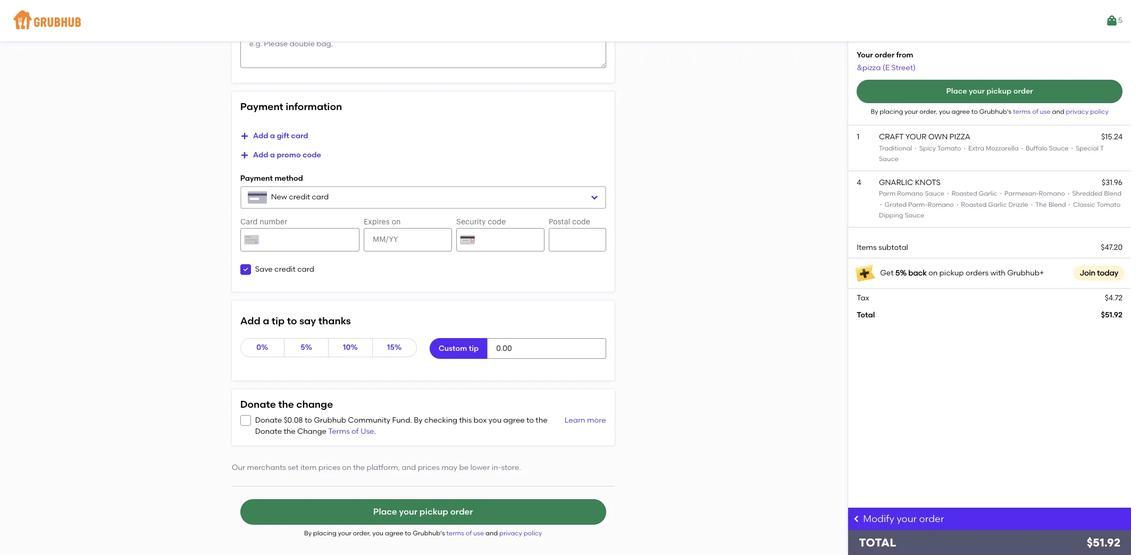 Task type: vqa. For each thing, say whether or not it's contained in the screenshot.
Plus icon within Butternut Squash button
no



Task type: describe. For each thing, give the bounding box(es) containing it.
gnarlic knots
[[879, 178, 941, 187]]

special
[[1076, 144, 1099, 152]]

1 horizontal spatial privacy
[[1067, 108, 1089, 115]]

terms of use .
[[328, 427, 376, 436]]

you for privacy policy link related to the topmost place your pickup order button's terms of use link
[[940, 108, 951, 115]]

1 vertical spatial by placing your order, you agree to grubhub's terms of use and privacy policy
[[304, 530, 542, 538]]

parm romano sauce ∙ roasted garlic ∙ parmesan-romano ∙ shredded blend ∙ grated parm-romano ∙ roasted garlic drizzle ∙ the blend
[[879, 190, 1122, 208]]

item
[[301, 463, 317, 472]]

∙ left t
[[1069, 144, 1076, 152]]

0 vertical spatial 5%
[[896, 268, 907, 277]]

mozzarella
[[986, 144, 1019, 152]]

grated
[[885, 201, 907, 208]]

shredded
[[1073, 190, 1103, 198]]

card for save credit card
[[298, 265, 314, 274]]

your
[[857, 51, 873, 60]]

0 vertical spatial roasted
[[952, 190, 978, 198]]

of for terms of use link for privacy policy link for place your pickup order button to the bottom
[[466, 530, 472, 538]]

Amount text field
[[488, 339, 606, 359]]

4
[[857, 178, 862, 187]]

add a tip to say thanks
[[240, 315, 351, 327]]

and for privacy policy link for place your pickup order button to the bottom
[[486, 530, 498, 538]]

1 vertical spatial pickup
[[940, 268, 964, 277]]

1 horizontal spatial romano
[[928, 201, 954, 208]]

(e
[[883, 63, 890, 72]]

gift
[[277, 131, 289, 141]]

use for privacy policy link for place your pickup order button to the bottom
[[474, 530, 484, 538]]

you inside by checking this box you agree to the donate the change
[[489, 416, 502, 425]]

$4.72
[[1105, 294, 1123, 303]]

∙ left extra
[[963, 144, 967, 152]]

the left platform,
[[353, 463, 365, 472]]

code
[[303, 151, 321, 160]]

items subtotal
[[857, 243, 909, 252]]

sauce inside classic tomato dipping sauce
[[905, 212, 925, 219]]

subtotal
[[879, 243, 909, 252]]

your order from &pizza (e street)
[[857, 51, 916, 72]]

terms
[[328, 427, 350, 436]]

platform,
[[367, 463, 400, 472]]

$47.20
[[1102, 243, 1123, 252]]

add a gift card
[[253, 131, 308, 141]]

0 vertical spatial garlic
[[979, 190, 998, 198]]

classic tomato dipping sauce
[[879, 201, 1121, 219]]

the left learn
[[536, 416, 548, 425]]

learn
[[565, 416, 586, 425]]

0 horizontal spatial romano
[[898, 190, 924, 198]]

place your pickup order for the topmost place your pickup order button
[[947, 87, 1034, 96]]

5% button
[[284, 339, 329, 358]]

svg image for add a gift card
[[240, 132, 249, 141]]

pickup for place your pickup order button to the bottom
[[420, 507, 449, 517]]

0 horizontal spatial on
[[342, 463, 351, 472]]

2 horizontal spatial svg image
[[853, 515, 862, 524]]

2 prices from the left
[[418, 463, 440, 472]]

credit for new
[[289, 193, 310, 202]]

1 vertical spatial and
[[402, 463, 416, 472]]

donate inside by checking this box you agree to the donate the change
[[255, 427, 282, 436]]

0% button
[[240, 339, 285, 358]]

extra
[[969, 144, 985, 152]]

1 vertical spatial privacy
[[500, 530, 522, 538]]

pizza
[[950, 133, 971, 142]]

add a promo code button
[[240, 146, 321, 165]]

order, for place your pickup order button to the bottom
[[353, 530, 371, 538]]

a for tip
[[263, 315, 269, 327]]

pickup for the topmost place your pickup order button
[[987, 87, 1012, 96]]

special t sauce
[[879, 144, 1105, 163]]

modify your order
[[864, 513, 945, 525]]

tomato inside classic tomato dipping sauce
[[1097, 201, 1121, 208]]

the up $0.08
[[278, 399, 294, 411]]

1 vertical spatial $51.92
[[1087, 536, 1121, 550]]

craft
[[879, 133, 904, 142]]

with
[[991, 268, 1006, 277]]

donate for donate $0.08 to grubhub community fund.
[[255, 416, 282, 425]]

save
[[255, 265, 273, 274]]

parmesan-
[[1005, 190, 1039, 198]]

donate the change
[[240, 399, 333, 411]]

tax
[[857, 294, 870, 303]]

get 5% back on pickup orders with grubhub+
[[881, 268, 1045, 277]]

terms of use link for privacy policy link related to the topmost place your pickup order button
[[1014, 108, 1053, 115]]

drizzle
[[1009, 201, 1029, 208]]

traditional
[[879, 144, 913, 152]]

0 vertical spatial grubhub's
[[980, 108, 1012, 115]]

classic
[[1074, 201, 1096, 208]]

payment for payment method
[[240, 174, 273, 183]]

add a promo code
[[253, 151, 321, 160]]

more
[[587, 416, 606, 425]]

join
[[1080, 268, 1096, 277]]

0 vertical spatial $51.92
[[1102, 311, 1123, 320]]

∙ left shredded
[[1067, 190, 1071, 198]]

Pickup instructions text field
[[240, 30, 606, 68]]

$0.08
[[284, 416, 303, 425]]

join today
[[1080, 268, 1119, 277]]

sauce right buffalo
[[1050, 144, 1069, 152]]

may
[[442, 463, 458, 472]]

card for new credit card
[[312, 193, 329, 202]]

place for terms of use link for privacy policy link for place your pickup order button to the bottom
[[373, 507, 397, 517]]

10%
[[343, 343, 358, 352]]

by checking this box you agree to the donate the change
[[255, 416, 548, 436]]

∙ down the traditional ∙ spicy tomato ∙ extra mozzarella ∙ buffalo sauce
[[946, 190, 951, 198]]

be
[[459, 463, 469, 472]]

craft your own pizza
[[879, 133, 971, 142]]

in-
[[492, 463, 501, 472]]

of for privacy policy link related to the topmost place your pickup order button's terms of use link
[[1033, 108, 1039, 115]]

gnarlic
[[879, 178, 914, 187]]

new
[[271, 193, 287, 202]]

a for gift
[[270, 131, 275, 141]]

agree inside by checking this box you agree to the donate the change
[[504, 416, 525, 425]]

0 horizontal spatial grubhub's
[[413, 530, 445, 538]]

2 horizontal spatial agree
[[952, 108, 970, 115]]

checking
[[425, 416, 458, 425]]

street)
[[892, 63, 916, 72]]

2 vertical spatial agree
[[385, 530, 404, 538]]

the
[[1036, 201, 1048, 208]]

the down $0.08
[[284, 427, 296, 436]]

custom tip
[[439, 344, 479, 353]]

new credit card
[[271, 193, 329, 202]]

&pizza
[[857, 63, 881, 72]]

1 vertical spatial total
[[859, 536, 897, 550]]

add for add a gift card
[[253, 131, 268, 141]]

dipping
[[879, 212, 904, 219]]

you for terms of use link for privacy policy link for place your pickup order button to the bottom
[[373, 530, 384, 538]]

1 prices from the left
[[319, 463, 340, 472]]

our merchants set item prices on the platform, and prices may be lower in-store.
[[232, 463, 521, 472]]

parm-
[[909, 201, 928, 208]]

0 horizontal spatial tomato
[[938, 144, 962, 152]]

$15.24
[[1102, 133, 1123, 142]]

a for promo
[[270, 151, 275, 160]]

terms of use link
[[328, 427, 374, 436]]

say
[[300, 315, 316, 327]]

grubhub
[[314, 416, 346, 425]]

$31.96
[[1102, 178, 1123, 187]]

0 vertical spatial total
[[857, 311, 875, 320]]

1 vertical spatial place your pickup order button
[[240, 500, 606, 525]]

0 vertical spatial by placing your order, you agree to grubhub's terms of use and privacy policy
[[871, 108, 1109, 115]]

0 horizontal spatial tip
[[272, 315, 285, 327]]

this
[[459, 416, 472, 425]]

use for privacy policy link related to the topmost place your pickup order button
[[1040, 108, 1051, 115]]



Task type: locate. For each thing, give the bounding box(es) containing it.
1 vertical spatial payment
[[240, 174, 273, 183]]

0 vertical spatial policy
[[1091, 108, 1109, 115]]

svg image left save
[[242, 266, 249, 273]]

to
[[972, 108, 978, 115], [287, 315, 297, 327], [305, 416, 312, 425], [527, 416, 534, 425], [405, 530, 411, 538]]

garlic
[[979, 190, 998, 198], [989, 201, 1007, 208]]

1 vertical spatial svg image
[[242, 418, 249, 424]]

2 payment from the top
[[240, 174, 273, 183]]

add a gift card button
[[240, 127, 308, 146]]

by for place your pickup order button to the bottom
[[304, 530, 312, 538]]

1 vertical spatial place
[[373, 507, 397, 517]]

1 vertical spatial add
[[253, 151, 268, 160]]

blend down $31.96
[[1105, 190, 1122, 198]]

privacy policy link for place your pickup order button to the bottom
[[500, 530, 542, 538]]

1 vertical spatial of
[[352, 427, 359, 436]]

privacy policy link for the topmost place your pickup order button
[[1067, 108, 1109, 115]]

add for add a promo code
[[253, 151, 268, 160]]

place for privacy policy link related to the topmost place your pickup order button's terms of use link
[[947, 87, 968, 96]]

0 vertical spatial svg image
[[590, 193, 599, 202]]

∙
[[914, 144, 918, 152], [963, 144, 967, 152], [1021, 144, 1025, 152], [1069, 144, 1076, 152], [946, 190, 951, 198], [1000, 190, 1004, 198], [1067, 190, 1071, 198], [879, 201, 883, 208], [956, 201, 960, 208], [1030, 201, 1034, 208], [1067, 201, 1074, 208]]

1 vertical spatial terms of use link
[[447, 530, 486, 538]]

a left gift
[[270, 131, 275, 141]]

svg image left add a gift card
[[240, 132, 249, 141]]

0 vertical spatial and
[[1053, 108, 1065, 115]]

lower
[[471, 463, 490, 472]]

tomato down pizza
[[938, 144, 962, 152]]

1 vertical spatial place your pickup order
[[373, 507, 473, 517]]

a up 0%
[[263, 315, 269, 327]]

by for the topmost place your pickup order button
[[871, 108, 879, 115]]

svg image inside add a promo code button
[[240, 151, 249, 160]]

terms of use link
[[1014, 108, 1053, 115], [447, 530, 486, 538]]

∙ down parm
[[879, 201, 883, 208]]

payment up new
[[240, 174, 273, 183]]

by inside by checking this box you agree to the donate the change
[[414, 416, 423, 425]]

∙ left the
[[1030, 201, 1034, 208]]

1 vertical spatial order,
[[353, 530, 371, 538]]

garlic left drizzle
[[989, 201, 1007, 208]]

back
[[909, 268, 927, 277]]

grubhub+
[[1008, 268, 1045, 277]]

2 horizontal spatial of
[[1033, 108, 1039, 115]]

0 vertical spatial donate
[[240, 399, 276, 411]]

2 vertical spatial and
[[486, 530, 498, 538]]

credit right new
[[289, 193, 310, 202]]

1 horizontal spatial you
[[489, 416, 502, 425]]

modify
[[864, 513, 895, 525]]

blend right the
[[1049, 201, 1067, 208]]

0 horizontal spatial policy
[[524, 530, 542, 538]]

spicy
[[920, 144, 936, 152]]

of
[[1033, 108, 1039, 115], [352, 427, 359, 436], [466, 530, 472, 538]]

sauce down traditional at the top
[[879, 155, 899, 163]]

method
[[275, 174, 303, 183]]

0 vertical spatial place your pickup order button
[[857, 80, 1123, 103]]

romano up the
[[1039, 190, 1066, 198]]

store.
[[501, 463, 521, 472]]

privacy
[[1067, 108, 1089, 115], [500, 530, 522, 538]]

learn more
[[565, 416, 606, 425]]

roasted left drizzle
[[962, 201, 987, 208]]

0 horizontal spatial privacy policy link
[[500, 530, 542, 538]]

sauce inside parm romano sauce ∙ roasted garlic ∙ parmesan-romano ∙ shredded blend ∙ grated parm-romano ∙ roasted garlic drizzle ∙ the blend
[[925, 190, 945, 198]]

change
[[297, 427, 327, 436]]

tip left say
[[272, 315, 285, 327]]

∙ up classic tomato dipping sauce
[[1000, 190, 1004, 198]]

1 vertical spatial roasted
[[962, 201, 987, 208]]

custom tip button
[[430, 339, 488, 359]]

a inside button
[[270, 131, 275, 141]]

0 vertical spatial credit
[[289, 193, 310, 202]]

on right "back"
[[929, 268, 938, 277]]

add up 0%
[[240, 315, 261, 327]]

our
[[232, 463, 245, 472]]

a
[[270, 131, 275, 141], [270, 151, 275, 160], [263, 315, 269, 327]]

5%
[[896, 268, 907, 277], [301, 343, 312, 352]]

payment information
[[240, 101, 342, 113]]

0 horizontal spatial of
[[352, 427, 359, 436]]

1 vertical spatial blend
[[1049, 201, 1067, 208]]

order, for the topmost place your pickup order button
[[920, 108, 938, 115]]

by
[[871, 108, 879, 115], [414, 416, 423, 425], [304, 530, 312, 538]]

svg image for add a promo code
[[240, 151, 249, 160]]

1 horizontal spatial blend
[[1105, 190, 1122, 198]]

1 horizontal spatial place your pickup order button
[[857, 80, 1123, 103]]

0 horizontal spatial order,
[[353, 530, 371, 538]]

add
[[253, 131, 268, 141], [253, 151, 268, 160], [240, 315, 261, 327]]

0 horizontal spatial pickup
[[420, 507, 449, 517]]

a left 'promo'
[[270, 151, 275, 160]]

2 vertical spatial svg image
[[242, 266, 249, 273]]

5% inside "5%" button
[[301, 343, 312, 352]]

card
[[291, 131, 308, 141], [312, 193, 329, 202], [298, 265, 314, 274]]

romano
[[898, 190, 924, 198], [1039, 190, 1066, 198], [928, 201, 954, 208]]

get
[[881, 268, 894, 277]]

2 vertical spatial add
[[240, 315, 261, 327]]

subscription badge image
[[855, 263, 876, 284]]

add inside button
[[253, 151, 268, 160]]

your
[[906, 133, 927, 142]]

1 vertical spatial you
[[489, 416, 502, 425]]

1 horizontal spatial place
[[947, 87, 968, 96]]

2 vertical spatial card
[[298, 265, 314, 274]]

change
[[296, 399, 333, 411]]

1 horizontal spatial terms
[[1014, 108, 1031, 115]]

1
[[857, 133, 860, 142]]

svg image
[[240, 132, 249, 141], [240, 151, 249, 160], [242, 266, 249, 273]]

5
[[1119, 16, 1123, 25]]

add inside button
[[253, 131, 268, 141]]

card right gift
[[291, 131, 308, 141]]

donate $0.08 to grubhub community fund.
[[255, 416, 414, 425]]

10% button
[[328, 339, 373, 358]]

from
[[897, 51, 914, 60]]

1 horizontal spatial of
[[466, 530, 472, 538]]

terms of use link for privacy policy link for place your pickup order button to the bottom
[[447, 530, 486, 538]]

place
[[947, 87, 968, 96], [373, 507, 397, 517]]

save credit card
[[255, 265, 314, 274]]

1 horizontal spatial pickup
[[940, 268, 964, 277]]

0 horizontal spatial placing
[[313, 530, 337, 538]]

0 vertical spatial blend
[[1105, 190, 1122, 198]]

total
[[857, 311, 875, 320], [859, 536, 897, 550]]

2 vertical spatial svg image
[[853, 515, 862, 524]]

placing for place your pickup order button to the bottom
[[313, 530, 337, 538]]

payment up the add a gift card button
[[240, 101, 283, 113]]

2 vertical spatial donate
[[255, 427, 282, 436]]

0 horizontal spatial terms
[[447, 530, 464, 538]]

0 vertical spatial use
[[1040, 108, 1051, 115]]

1 horizontal spatial tomato
[[1097, 201, 1121, 208]]

use
[[361, 427, 374, 436]]

1 horizontal spatial prices
[[418, 463, 440, 472]]

∙ down your
[[914, 144, 918, 152]]

add left gift
[[253, 131, 268, 141]]

on left platform,
[[342, 463, 351, 472]]

card right save
[[298, 265, 314, 274]]

order inside 'your order from &pizza (e street)'
[[875, 51, 895, 60]]

1 horizontal spatial agree
[[504, 416, 525, 425]]

1 vertical spatial svg image
[[240, 151, 249, 160]]

terms for privacy policy link related to the topmost place your pickup order button
[[1014, 108, 1031, 115]]

2 horizontal spatial by
[[871, 108, 879, 115]]

2 horizontal spatial you
[[940, 108, 951, 115]]

garlic up classic tomato dipping sauce
[[979, 190, 998, 198]]

merchants
[[247, 463, 286, 472]]

0 horizontal spatial you
[[373, 530, 384, 538]]

place down platform,
[[373, 507, 397, 517]]

1 vertical spatial garlic
[[989, 201, 1007, 208]]

and
[[1053, 108, 1065, 115], [402, 463, 416, 472], [486, 530, 498, 538]]

traditional ∙ spicy tomato ∙ extra mozzarella ∙ buffalo sauce
[[879, 144, 1069, 152]]

t
[[1101, 144, 1105, 152]]

1 vertical spatial terms
[[447, 530, 464, 538]]

5 button
[[1106, 11, 1123, 30]]

0 vertical spatial agree
[[952, 108, 970, 115]]

total down modify
[[859, 536, 897, 550]]

blend
[[1105, 190, 1122, 198], [1049, 201, 1067, 208]]

credit for save
[[275, 265, 296, 274]]

tomato down $31.96
[[1097, 201, 1121, 208]]

∙ right "parm-"
[[956, 201, 960, 208]]

0 vertical spatial privacy
[[1067, 108, 1089, 115]]

to inside by checking this box you agree to the donate the change
[[527, 416, 534, 425]]

1 vertical spatial placing
[[313, 530, 337, 538]]

set
[[288, 463, 299, 472]]

svg image inside the add a gift card button
[[240, 132, 249, 141]]

1 payment from the top
[[240, 101, 283, 113]]

terms for privacy policy link for place your pickup order button to the bottom
[[447, 530, 464, 538]]

0 vertical spatial place
[[947, 87, 968, 96]]

1 vertical spatial on
[[342, 463, 351, 472]]

1 horizontal spatial placing
[[880, 108, 904, 115]]

card right new
[[312, 193, 329, 202]]

0 vertical spatial on
[[929, 268, 938, 277]]

thanks
[[319, 315, 351, 327]]

credit right save
[[275, 265, 296, 274]]

terms
[[1014, 108, 1031, 115], [447, 530, 464, 538]]

knots
[[915, 178, 941, 187]]

total down "tax"
[[857, 311, 875, 320]]

sauce down knots
[[925, 190, 945, 198]]

payment for payment information
[[240, 101, 283, 113]]

&pizza (e street) link
[[857, 63, 916, 72]]

add for add a tip to say thanks
[[240, 315, 261, 327]]

1 vertical spatial privacy policy link
[[500, 530, 542, 538]]

0 vertical spatial order,
[[920, 108, 938, 115]]

place up pizza
[[947, 87, 968, 96]]

0 horizontal spatial use
[[474, 530, 484, 538]]

∙ down shredded
[[1067, 201, 1074, 208]]

payment method
[[240, 174, 303, 183]]

prices left 'may'
[[418, 463, 440, 472]]

promo
[[277, 151, 301, 160]]

1 vertical spatial card
[[312, 193, 329, 202]]

policy for the topmost place your pickup order button
[[1091, 108, 1109, 115]]

0 horizontal spatial agree
[[385, 530, 404, 538]]

0 horizontal spatial 5%
[[301, 343, 312, 352]]

orders
[[966, 268, 989, 277]]

sauce inside special t sauce
[[879, 155, 899, 163]]

a inside add a promo code button
[[270, 151, 275, 160]]

0 horizontal spatial place your pickup order
[[373, 507, 473, 517]]

5% right get
[[896, 268, 907, 277]]

0 vertical spatial privacy policy link
[[1067, 108, 1109, 115]]

0 horizontal spatial privacy
[[500, 530, 522, 538]]

tip inside button
[[469, 344, 479, 353]]

1 vertical spatial policy
[[524, 530, 542, 538]]

placing for the topmost place your pickup order button
[[880, 108, 904, 115]]

0 horizontal spatial terms of use link
[[447, 530, 486, 538]]

romano down gnarlic knots
[[898, 190, 924, 198]]

1 vertical spatial tomato
[[1097, 201, 1121, 208]]

1 vertical spatial credit
[[275, 265, 296, 274]]

1 horizontal spatial by
[[414, 416, 423, 425]]

tip right custom on the bottom of the page
[[469, 344, 479, 353]]

0 vertical spatial place your pickup order
[[947, 87, 1034, 96]]

15% button
[[372, 339, 417, 358]]

card inside button
[[291, 131, 308, 141]]

.
[[374, 427, 376, 436]]

0 horizontal spatial blend
[[1049, 201, 1067, 208]]

agree
[[952, 108, 970, 115], [504, 416, 525, 425], [385, 530, 404, 538]]

and for privacy policy link related to the topmost place your pickup order button
[[1053, 108, 1065, 115]]

credit
[[289, 193, 310, 202], [275, 265, 296, 274]]

1 horizontal spatial place your pickup order
[[947, 87, 1034, 96]]

parm
[[879, 190, 896, 198]]

0 horizontal spatial svg image
[[242, 418, 249, 424]]

placing
[[880, 108, 904, 115], [313, 530, 337, 538]]

place your pickup order for place your pickup order button to the bottom
[[373, 507, 473, 517]]

learn more link
[[562, 416, 606, 437]]

2 horizontal spatial romano
[[1039, 190, 1066, 198]]

own
[[929, 133, 948, 142]]

∙ left buffalo
[[1021, 144, 1025, 152]]

1 vertical spatial by
[[414, 416, 423, 425]]

1 vertical spatial tip
[[469, 344, 479, 353]]

1 horizontal spatial by placing your order, you agree to grubhub's terms of use and privacy policy
[[871, 108, 1109, 115]]

policy for place your pickup order button to the bottom
[[524, 530, 542, 538]]

romano down knots
[[928, 201, 954, 208]]

prices right "item"
[[319, 463, 340, 472]]

donate for donate the change
[[240, 399, 276, 411]]

svg image down the add a gift card button
[[240, 151, 249, 160]]

5% down say
[[301, 343, 312, 352]]

1 horizontal spatial order,
[[920, 108, 938, 115]]

sauce down "parm-"
[[905, 212, 925, 219]]

svg image
[[590, 193, 599, 202], [242, 418, 249, 424], [853, 515, 862, 524]]

15%
[[387, 343, 402, 352]]

main navigation navigation
[[0, 0, 1132, 42]]

0 vertical spatial svg image
[[240, 132, 249, 141]]

roasted up classic tomato dipping sauce
[[952, 190, 978, 198]]

order,
[[920, 108, 938, 115], [353, 530, 371, 538]]

tomato
[[938, 144, 962, 152], [1097, 201, 1121, 208]]

add down the add a gift card button
[[253, 151, 268, 160]]

0 horizontal spatial place
[[373, 507, 397, 517]]

$51.92
[[1102, 311, 1123, 320], [1087, 536, 1121, 550]]

information
[[286, 101, 342, 113]]

0 vertical spatial tomato
[[938, 144, 962, 152]]

items
[[857, 243, 877, 252]]

1 vertical spatial 5%
[[301, 343, 312, 352]]



